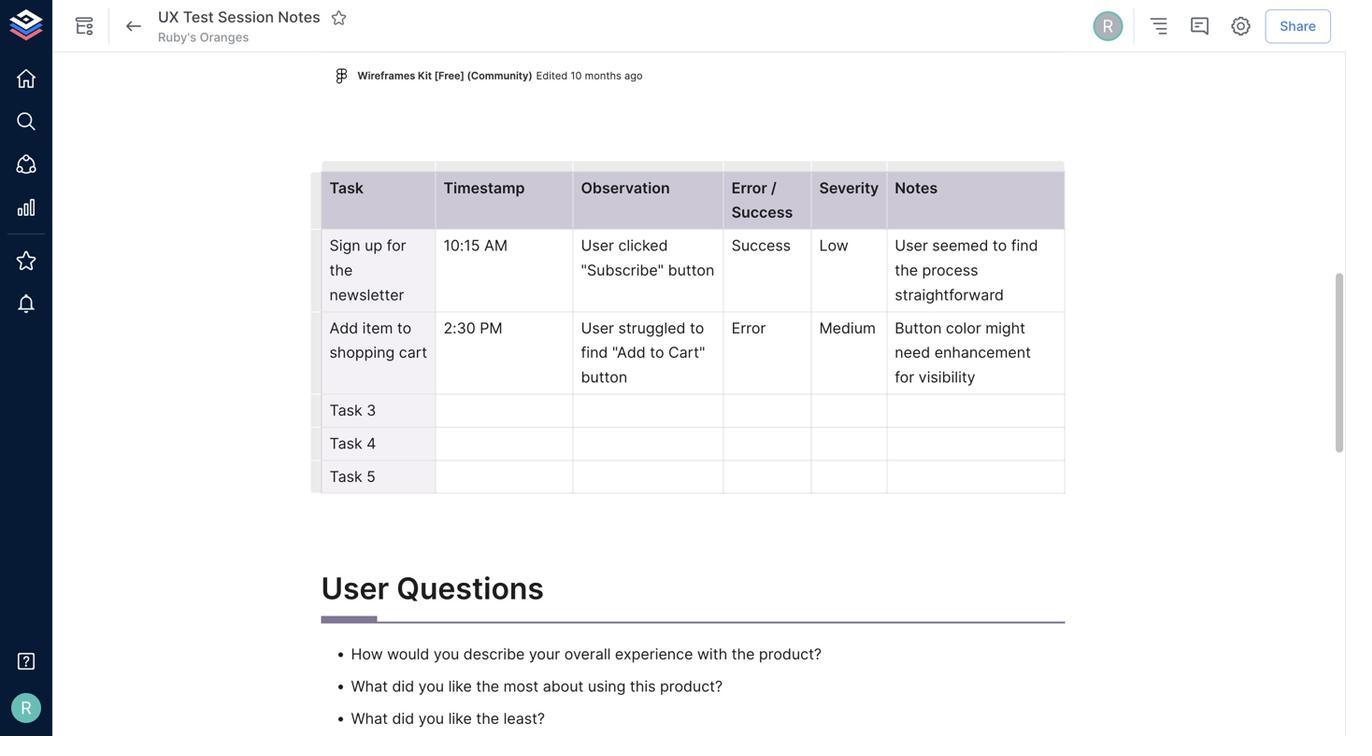 Task type: locate. For each thing, give the bounding box(es) containing it.
like
[[448, 678, 472, 696], [448, 710, 472, 728]]

show wiki image
[[73, 15, 95, 37]]

2 what from the top
[[351, 710, 388, 728]]

about
[[543, 678, 584, 696]]

0 vertical spatial product?
[[759, 646, 822, 664]]

r
[[1103, 16, 1114, 36], [21, 698, 32, 719]]

1 horizontal spatial find
[[1012, 237, 1039, 255]]

1 horizontal spatial for
[[895, 369, 915, 387]]

1 what from the top
[[351, 678, 388, 696]]

user up "subscribe"
[[581, 237, 614, 255]]

1 did from the top
[[392, 678, 414, 696]]

the left least?
[[476, 710, 499, 728]]

medium
[[820, 319, 876, 337]]

the
[[330, 261, 353, 280], [895, 261, 918, 280], [732, 646, 755, 664], [476, 678, 499, 696], [476, 710, 499, 728]]

r button
[[1091, 8, 1126, 44], [6, 688, 47, 729]]

error / success
[[732, 179, 793, 222]]

0 horizontal spatial find
[[581, 344, 608, 362]]

0 horizontal spatial product?
[[660, 678, 723, 696]]

for inside sign up for the newsletter
[[387, 237, 406, 255]]

you
[[434, 646, 459, 664], [419, 678, 444, 696], [419, 710, 444, 728]]

most
[[504, 678, 539, 696]]

table of contents image
[[1148, 15, 1170, 37]]

to for item
[[397, 319, 412, 337]]

cart
[[399, 344, 427, 362]]

1 horizontal spatial button
[[668, 261, 715, 280]]

color
[[946, 319, 982, 337]]

5
[[367, 468, 376, 486]]

you down would
[[419, 710, 444, 728]]

the down describe
[[476, 678, 499, 696]]

0 vertical spatial r button
[[1091, 8, 1126, 44]]

success down /
[[732, 204, 793, 222]]

1 vertical spatial success
[[732, 237, 791, 255]]

1 vertical spatial you
[[419, 678, 444, 696]]

product? for how would you describe your overall experience with the product?
[[759, 646, 822, 664]]

1 vertical spatial what
[[351, 710, 388, 728]]

task left 3
[[330, 402, 363, 420]]

1 horizontal spatial notes
[[895, 179, 938, 197]]

to down 'struggled'
[[650, 344, 664, 362]]

0 vertical spatial button
[[668, 261, 715, 280]]

1 like from the top
[[448, 678, 472, 696]]

for
[[387, 237, 406, 255], [895, 369, 915, 387]]

like up what did you like the least?
[[448, 678, 472, 696]]

0 vertical spatial like
[[448, 678, 472, 696]]

1 vertical spatial error
[[732, 319, 766, 337]]

10:15
[[444, 237, 480, 255]]

to inside the user seemed to find the process straightforward
[[993, 237, 1007, 255]]

success down error / success
[[732, 237, 791, 255]]

like for most
[[448, 678, 472, 696]]

to right seemed
[[993, 237, 1007, 255]]

1 vertical spatial like
[[448, 710, 472, 728]]

describe
[[464, 646, 525, 664]]

task 5
[[330, 468, 376, 486]]

to up cart
[[397, 319, 412, 337]]

4 task from the top
[[330, 468, 363, 486]]

error inside error / success
[[732, 179, 768, 197]]

0 horizontal spatial button
[[581, 369, 628, 387]]

how
[[351, 646, 383, 664]]

this
[[630, 678, 656, 696]]

you up what did you like the least?
[[419, 678, 444, 696]]

button inside user clicked "subscribe" button
[[668, 261, 715, 280]]

2 task from the top
[[330, 402, 363, 420]]

error
[[732, 179, 768, 197], [732, 319, 766, 337]]

0 vertical spatial did
[[392, 678, 414, 696]]

cart"
[[669, 344, 706, 362]]

1 vertical spatial product?
[[660, 678, 723, 696]]

find right seemed
[[1012, 237, 1039, 255]]

user up the 'process'
[[895, 237, 928, 255]]

1 vertical spatial for
[[895, 369, 915, 387]]

to inside add item to shopping cart
[[397, 319, 412, 337]]

notes right 'severity'
[[895, 179, 938, 197]]

what for what did you like the most about using this product?
[[351, 678, 388, 696]]

1 vertical spatial r
[[21, 698, 32, 719]]

0 horizontal spatial for
[[387, 237, 406, 255]]

add
[[330, 319, 358, 337]]

1 vertical spatial button
[[581, 369, 628, 387]]

user inside user clicked "subscribe" button
[[581, 237, 614, 255]]

success
[[732, 204, 793, 222], [732, 237, 791, 255]]

ux test session notes
[[158, 8, 320, 26]]

what did you like the least?
[[351, 710, 545, 728]]

to up cart"
[[690, 319, 704, 337]]

user for user seemed to find the process straightforward
[[895, 237, 928, 255]]

the down sign
[[330, 261, 353, 280]]

for inside button color might need enhancement for visibility
[[895, 369, 915, 387]]

0 vertical spatial for
[[387, 237, 406, 255]]

task for task 3
[[330, 402, 363, 420]]

button right "subscribe"
[[668, 261, 715, 280]]

0 horizontal spatial notes
[[278, 8, 320, 26]]

0 vertical spatial error
[[732, 179, 768, 197]]

the inside the user seemed to find the process straightforward
[[895, 261, 918, 280]]

find inside the user seemed to find the process straightforward
[[1012, 237, 1039, 255]]

did for what did you like the least?
[[392, 710, 414, 728]]

0 vertical spatial success
[[732, 204, 793, 222]]

task left 4
[[330, 435, 363, 453]]

button
[[668, 261, 715, 280], [581, 369, 628, 387]]

task up sign
[[330, 179, 364, 197]]

user up the how
[[321, 571, 389, 607]]

visibility
[[919, 369, 976, 387]]

user questions
[[321, 571, 544, 607]]

notes left favorite image on the left top
[[278, 8, 320, 26]]

for right up
[[387, 237, 406, 255]]

1 vertical spatial did
[[392, 710, 414, 728]]

"subscribe"
[[581, 261, 664, 280]]

error for error / success
[[732, 179, 768, 197]]

2 error from the top
[[732, 319, 766, 337]]

find
[[1012, 237, 1039, 255], [581, 344, 608, 362]]

find inside user struggled to find "add to cart" button
[[581, 344, 608, 362]]

0 horizontal spatial r button
[[6, 688, 47, 729]]

did
[[392, 678, 414, 696], [392, 710, 414, 728]]

2 did from the top
[[392, 710, 414, 728]]

button inside user struggled to find "add to cart" button
[[581, 369, 628, 387]]

find left '"add'
[[581, 344, 608, 362]]

user for user struggled to find "add to cart" button
[[581, 319, 614, 337]]

2 like from the top
[[448, 710, 472, 728]]

user
[[581, 237, 614, 255], [895, 237, 928, 255], [581, 319, 614, 337], [321, 571, 389, 607]]

1 error from the top
[[732, 179, 768, 197]]

what
[[351, 678, 388, 696], [351, 710, 388, 728]]

sign up for the newsletter
[[330, 237, 411, 304]]

0 vertical spatial you
[[434, 646, 459, 664]]

3 task from the top
[[330, 435, 363, 453]]

am
[[484, 237, 508, 255]]

2 vertical spatial you
[[419, 710, 444, 728]]

1 horizontal spatial product?
[[759, 646, 822, 664]]

error for error
[[732, 319, 766, 337]]

task 4
[[330, 435, 376, 453]]

10:15 am
[[444, 237, 508, 255]]

user inside the user seemed to find the process straightforward
[[895, 237, 928, 255]]

product? down with
[[660, 678, 723, 696]]

0 vertical spatial notes
[[278, 8, 320, 26]]

like left least?
[[448, 710, 472, 728]]

1 task from the top
[[330, 179, 364, 197]]

task left the 5
[[330, 468, 363, 486]]

task
[[330, 179, 364, 197], [330, 402, 363, 420], [330, 435, 363, 453], [330, 468, 363, 486]]

2:30
[[444, 319, 476, 337]]

notes
[[278, 8, 320, 26], [895, 179, 938, 197]]

to
[[993, 237, 1007, 255], [397, 319, 412, 337], [690, 319, 704, 337], [650, 344, 664, 362]]

for down need
[[895, 369, 915, 387]]

product? for what did you like the most about using this product?
[[660, 678, 723, 696]]

product? right with
[[759, 646, 822, 664]]

user inside user struggled to find "add to cart" button
[[581, 319, 614, 337]]

you for what did you like the most about using this product?
[[419, 678, 444, 696]]

0 vertical spatial find
[[1012, 237, 1039, 255]]

button down '"add'
[[581, 369, 628, 387]]

1 vertical spatial find
[[581, 344, 608, 362]]

ruby's
[[158, 30, 197, 44]]

user struggled to find "add to cart" button
[[581, 319, 710, 387]]

how would you describe your overall experience with the product?
[[351, 646, 822, 664]]

product?
[[759, 646, 822, 664], [660, 678, 723, 696]]

you right would
[[434, 646, 459, 664]]

user up '"add'
[[581, 319, 614, 337]]

0 vertical spatial what
[[351, 678, 388, 696]]

with
[[698, 646, 728, 664]]

the left the 'process'
[[895, 261, 918, 280]]

1 horizontal spatial r
[[1103, 16, 1114, 36]]

task for task
[[330, 179, 364, 197]]

the for user seemed to find the process straightforward
[[895, 261, 918, 280]]

task for task 5
[[330, 468, 363, 486]]



Task type: vqa. For each thing, say whether or not it's contained in the screenshot.
heading
no



Task type: describe. For each thing, give the bounding box(es) containing it.
what did you like the most about using this product?
[[351, 678, 723, 696]]

using
[[588, 678, 626, 696]]

might
[[986, 319, 1026, 337]]

you for what did you like the least?
[[419, 710, 444, 728]]

user clicked "subscribe" button
[[581, 237, 715, 280]]

0 vertical spatial r
[[1103, 16, 1114, 36]]

straightforward
[[895, 286, 1004, 304]]

0 horizontal spatial r
[[21, 698, 32, 719]]

3
[[367, 402, 376, 420]]

comments image
[[1189, 15, 1211, 37]]

to for seemed
[[993, 237, 1007, 255]]

button
[[895, 319, 942, 337]]

1 success from the top
[[732, 204, 793, 222]]

what for what did you like the least?
[[351, 710, 388, 728]]

struggled
[[619, 319, 686, 337]]

shopping
[[330, 344, 395, 362]]

find for user seemed to find the process straightforward
[[1012, 237, 1039, 255]]

oranges
[[200, 30, 249, 44]]

item
[[363, 319, 393, 337]]

1 vertical spatial notes
[[895, 179, 938, 197]]

ruby's oranges link
[[158, 29, 249, 46]]

/
[[771, 179, 777, 197]]

settings image
[[1230, 15, 1252, 37]]

would
[[387, 646, 430, 664]]

enhancement
[[935, 344, 1031, 362]]

like for least?
[[448, 710, 472, 728]]

"add
[[612, 344, 646, 362]]

1 vertical spatial r button
[[6, 688, 47, 729]]

did for what did you like the most about using this product?
[[392, 678, 414, 696]]

need
[[895, 344, 931, 362]]

least?
[[504, 710, 545, 728]]

button color might need enhancement for visibility
[[895, 319, 1036, 387]]

user for user questions
[[321, 571, 389, 607]]

share
[[1280, 18, 1317, 34]]

process
[[923, 261, 979, 280]]

user seemed to find the process straightforward
[[895, 237, 1043, 304]]

the right with
[[732, 646, 755, 664]]

session
[[218, 8, 274, 26]]

test
[[183, 8, 214, 26]]

questions
[[397, 571, 544, 607]]

observation
[[581, 179, 670, 197]]

severity
[[820, 179, 879, 197]]

newsletter
[[330, 286, 404, 304]]

ruby's oranges
[[158, 30, 249, 44]]

share button
[[1265, 9, 1332, 43]]

the for what did you like the most about using this product?
[[476, 678, 499, 696]]

task for task 4
[[330, 435, 363, 453]]

sign
[[330, 237, 361, 255]]

experience
[[615, 646, 693, 664]]

task 3
[[330, 402, 376, 420]]

seemed
[[933, 237, 989, 255]]

find for user struggled to find "add to cart" button
[[581, 344, 608, 362]]

1 horizontal spatial r button
[[1091, 8, 1126, 44]]

overall
[[565, 646, 611, 664]]

your
[[529, 646, 560, 664]]

2 success from the top
[[732, 237, 791, 255]]

2:30 pm
[[444, 319, 503, 337]]

ux
[[158, 8, 179, 26]]

up
[[365, 237, 383, 255]]

you for how would you describe your overall experience with the product?
[[434, 646, 459, 664]]

4
[[367, 435, 376, 453]]

clicked
[[619, 237, 668, 255]]

go back image
[[123, 15, 145, 37]]

user for user clicked "subscribe" button
[[581, 237, 614, 255]]

add item to shopping cart
[[330, 319, 427, 362]]

the for what did you like the least?
[[476, 710, 499, 728]]

favorite image
[[331, 9, 348, 26]]

pm
[[480, 319, 503, 337]]

low
[[820, 237, 849, 255]]

to for struggled
[[690, 319, 704, 337]]

timestamp
[[444, 179, 525, 197]]

the inside sign up for the newsletter
[[330, 261, 353, 280]]



